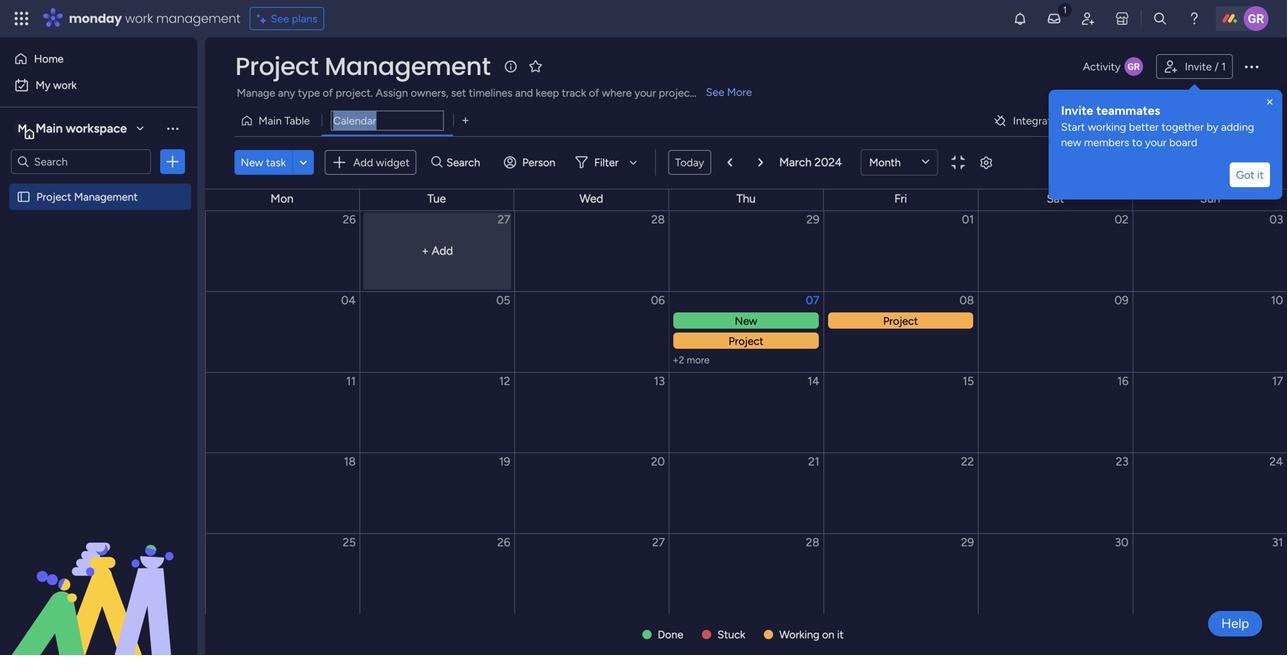 Task type: describe. For each thing, give the bounding box(es) containing it.
together
[[1162, 120, 1205, 134]]

main workspace
[[36, 121, 127, 136]]

more
[[687, 355, 710, 366]]

sat
[[1047, 192, 1065, 206]]

your inside "invite teammates start working better together by adding new members to your board"
[[1146, 136, 1167, 149]]

workspace image
[[15, 120, 30, 137]]

done
[[658, 629, 684, 642]]

mon
[[271, 192, 294, 206]]

Project Management field
[[232, 49, 495, 84]]

invite / 1 button
[[1157, 54, 1234, 79]]

adding
[[1222, 120, 1255, 134]]

Search in workspace field
[[33, 153, 129, 171]]

and
[[515, 86, 533, 100]]

lottie animation element
[[0, 499, 197, 656]]

management inside list box
[[74, 190, 138, 204]]

1 horizontal spatial project management
[[235, 49, 491, 84]]

home link
[[9, 46, 188, 71]]

1 image
[[1059, 1, 1072, 18]]

timelines
[[469, 86, 513, 100]]

Search field
[[443, 152, 489, 173]]

assign
[[376, 86, 408, 100]]

integrate
[[1014, 114, 1058, 127]]

march
[[780, 155, 812, 169]]

stands.
[[697, 86, 731, 100]]

monday
[[69, 10, 122, 27]]

invite teammates start working better together by adding new members to your board
[[1062, 103, 1255, 149]]

tue
[[428, 192, 446, 206]]

help
[[1222, 616, 1250, 632]]

project
[[659, 86, 694, 100]]

work for my
[[53, 79, 77, 92]]

/
[[1215, 60, 1219, 73]]

got
[[1237, 168, 1255, 182]]

new task button
[[235, 150, 292, 175]]

type
[[298, 86, 320, 100]]

work for monday
[[125, 10, 153, 27]]

new
[[241, 156, 263, 169]]

v2 search image
[[431, 154, 443, 171]]

where
[[602, 86, 632, 100]]

greg robinson image
[[1244, 6, 1269, 31]]

new task
[[241, 156, 286, 169]]

new
[[1062, 136, 1082, 149]]

by
[[1207, 120, 1219, 134]]

management
[[156, 10, 241, 27]]

project management list box
[[0, 181, 197, 419]]

0 vertical spatial options image
[[1243, 57, 1261, 76]]

to
[[1133, 136, 1143, 149]]

project management inside list box
[[36, 190, 138, 204]]

board
[[1170, 136, 1198, 149]]

see for see plans
[[271, 12, 289, 25]]

public board image
[[16, 190, 31, 204]]

activity
[[1084, 60, 1121, 73]]

angle down image
[[300, 157, 307, 168]]

on
[[823, 629, 835, 642]]

see plans button
[[250, 7, 325, 30]]

members
[[1085, 136, 1130, 149]]

stuck
[[718, 629, 746, 642]]

+2 more link
[[673, 355, 823, 366]]

add widget button
[[325, 150, 417, 175]]

teammates
[[1097, 103, 1161, 118]]

project inside list box
[[36, 190, 71, 204]]

1
[[1222, 60, 1227, 73]]

see for see more
[[706, 86, 725, 99]]

task
[[266, 156, 286, 169]]

thu
[[737, 192, 756, 206]]

owners,
[[411, 86, 449, 100]]

2 of from the left
[[589, 86, 599, 100]]

see more link
[[705, 84, 754, 100]]

select product image
[[14, 11, 29, 26]]

add widget
[[353, 156, 410, 169]]

better
[[1130, 120, 1160, 134]]

+2
[[673, 355, 685, 366]]

fri
[[895, 192, 908, 206]]

today button
[[668, 150, 712, 175]]

invite / 1
[[1185, 60, 1227, 73]]

got it button
[[1230, 163, 1271, 187]]

my work
[[36, 79, 77, 92]]

march 2024
[[780, 155, 843, 169]]

widget
[[376, 156, 410, 169]]

main table
[[259, 114, 310, 127]]

today
[[675, 156, 705, 169]]



Task type: vqa. For each thing, say whether or not it's contained in the screenshot.
1st of
yes



Task type: locate. For each thing, give the bounding box(es) containing it.
1 horizontal spatial invite
[[1185, 60, 1213, 73]]

table
[[285, 114, 310, 127]]

1 vertical spatial project
[[36, 190, 71, 204]]

it inside button
[[1258, 168, 1265, 182]]

options image down workspace options icon
[[165, 154, 180, 170]]

your right to
[[1146, 136, 1167, 149]]

invite up start
[[1062, 103, 1094, 118]]

it right on
[[838, 629, 844, 642]]

manage any type of project. assign owners, set timelines and keep track of where your project stands.
[[237, 86, 731, 100]]

1 vertical spatial options image
[[165, 154, 180, 170]]

of
[[323, 86, 333, 100], [589, 86, 599, 100]]

0 horizontal spatial list arrow image
[[728, 158, 732, 167]]

my
[[36, 79, 50, 92]]

invite inside "invite teammates start working better together by adding new members to your board"
[[1062, 103, 1094, 118]]

working
[[1088, 120, 1127, 134]]

my work option
[[9, 73, 188, 98]]

0 vertical spatial invite
[[1185, 60, 1213, 73]]

it right the got
[[1258, 168, 1265, 182]]

work
[[125, 10, 153, 27], [53, 79, 77, 92]]

track
[[562, 86, 587, 100]]

workspace
[[66, 121, 127, 136]]

show board description image
[[502, 59, 520, 74]]

see
[[271, 12, 289, 25], [706, 86, 725, 99]]

update feed image
[[1047, 11, 1062, 26]]

automate
[[1171, 114, 1220, 127]]

work inside option
[[53, 79, 77, 92]]

add view image
[[463, 115, 469, 126]]

1 of from the left
[[323, 86, 333, 100]]

invite inside button
[[1185, 60, 1213, 73]]

your
[[635, 86, 656, 100], [1146, 136, 1167, 149]]

2024
[[815, 155, 843, 169]]

set
[[451, 86, 466, 100]]

0 vertical spatial it
[[1258, 168, 1265, 182]]

1 vertical spatial work
[[53, 79, 77, 92]]

project
[[235, 49, 319, 84], [36, 190, 71, 204]]

1 vertical spatial project management
[[36, 190, 138, 204]]

0 vertical spatial management
[[325, 49, 491, 84]]

see left more
[[706, 86, 725, 99]]

project right public board image
[[36, 190, 71, 204]]

person
[[523, 156, 556, 169]]

list arrow image
[[728, 158, 732, 167], [759, 158, 763, 167]]

0 horizontal spatial options image
[[165, 154, 180, 170]]

0 vertical spatial your
[[635, 86, 656, 100]]

sun
[[1201, 192, 1221, 206]]

notifications image
[[1013, 11, 1028, 26]]

add to favorites image
[[528, 58, 543, 74]]

it
[[1258, 168, 1265, 182], [838, 629, 844, 642]]

close image
[[1265, 96, 1277, 108]]

project up any
[[235, 49, 319, 84]]

1 horizontal spatial it
[[1258, 168, 1265, 182]]

1 list arrow image from the left
[[728, 158, 732, 167]]

0 horizontal spatial management
[[74, 190, 138, 204]]

1 horizontal spatial your
[[1146, 136, 1167, 149]]

0 horizontal spatial see
[[271, 12, 289, 25]]

list arrow image right today
[[728, 158, 732, 167]]

0 horizontal spatial it
[[838, 629, 844, 642]]

month
[[870, 156, 901, 169]]

of right type
[[323, 86, 333, 100]]

of right "track"
[[589, 86, 599, 100]]

0 horizontal spatial invite
[[1062, 103, 1094, 118]]

0 horizontal spatial work
[[53, 79, 77, 92]]

0 horizontal spatial main
[[36, 121, 63, 136]]

any
[[278, 86, 295, 100]]

main for main table
[[259, 114, 282, 127]]

invite left the "/" at the right of the page
[[1185, 60, 1213, 73]]

lottie animation image
[[0, 499, 197, 656]]

main for main workspace
[[36, 121, 63, 136]]

see plans
[[271, 12, 318, 25]]

filter
[[594, 156, 619, 169]]

help image
[[1187, 11, 1203, 26]]

collapse board header image
[[1248, 115, 1261, 127]]

invite for /
[[1185, 60, 1213, 73]]

see left plans
[[271, 12, 289, 25]]

monday work management
[[69, 10, 241, 27]]

integrate button
[[987, 105, 1137, 137]]

None field
[[331, 111, 444, 131]]

see inside "see plans" button
[[271, 12, 289, 25]]

0 horizontal spatial of
[[323, 86, 333, 100]]

1 vertical spatial it
[[838, 629, 844, 642]]

work right 'my'
[[53, 79, 77, 92]]

1 horizontal spatial list arrow image
[[759, 158, 763, 167]]

your right where
[[635, 86, 656, 100]]

1 horizontal spatial project
[[235, 49, 319, 84]]

list arrow image left march
[[759, 158, 763, 167]]

my work link
[[9, 73, 188, 98]]

see inside see more link
[[706, 86, 725, 99]]

invite members image
[[1081, 11, 1096, 26]]

more
[[727, 86, 752, 99]]

main inside button
[[259, 114, 282, 127]]

automate button
[[1143, 108, 1226, 133]]

m
[[18, 122, 27, 135]]

1 vertical spatial management
[[74, 190, 138, 204]]

1 vertical spatial see
[[706, 86, 725, 99]]

+2 more
[[673, 355, 710, 366]]

main
[[259, 114, 282, 127], [36, 121, 63, 136]]

keep
[[536, 86, 559, 100]]

project.
[[336, 86, 373, 100]]

0 vertical spatial project
[[235, 49, 319, 84]]

monday marketplace image
[[1115, 11, 1131, 26]]

management down the search in workspace field
[[74, 190, 138, 204]]

1 horizontal spatial of
[[589, 86, 599, 100]]

option
[[0, 183, 197, 186]]

wed
[[580, 192, 604, 206]]

project management down the search in workspace field
[[36, 190, 138, 204]]

1 horizontal spatial management
[[325, 49, 491, 84]]

management up assign
[[325, 49, 491, 84]]

1 horizontal spatial see
[[706, 86, 725, 99]]

0 horizontal spatial your
[[635, 86, 656, 100]]

1 vertical spatial invite
[[1062, 103, 1094, 118]]

main table button
[[235, 108, 322, 133]]

1 vertical spatial your
[[1146, 136, 1167, 149]]

person button
[[498, 150, 565, 175]]

options image right 1
[[1243, 57, 1261, 76]]

1 horizontal spatial options image
[[1243, 57, 1261, 76]]

1 horizontal spatial work
[[125, 10, 153, 27]]

arrow down image
[[624, 153, 643, 172]]

invite for teammates
[[1062, 103, 1094, 118]]

workspace options image
[[165, 121, 180, 136]]

home option
[[9, 46, 188, 71]]

0 vertical spatial see
[[271, 12, 289, 25]]

0 horizontal spatial project management
[[36, 190, 138, 204]]

home
[[34, 52, 64, 65]]

activity button
[[1077, 54, 1151, 79]]

plans
[[292, 12, 318, 25]]

working
[[780, 629, 820, 642]]

main inside workspace selection element
[[36, 121, 63, 136]]

working on it
[[780, 629, 844, 642]]

0 horizontal spatial project
[[36, 190, 71, 204]]

invite
[[1185, 60, 1213, 73], [1062, 103, 1094, 118]]

help button
[[1209, 612, 1263, 637]]

see more
[[706, 86, 752, 99]]

manage
[[237, 86, 276, 100]]

0 vertical spatial project management
[[235, 49, 491, 84]]

management
[[325, 49, 491, 84], [74, 190, 138, 204]]

1 horizontal spatial main
[[259, 114, 282, 127]]

start
[[1062, 120, 1086, 134]]

project management up project. on the top of page
[[235, 49, 491, 84]]

filter button
[[570, 150, 643, 175]]

options image
[[1243, 57, 1261, 76], [165, 154, 180, 170]]

add
[[353, 156, 373, 169]]

workspace selection element
[[15, 119, 129, 139]]

main left the table
[[259, 114, 282, 127]]

got it
[[1237, 168, 1265, 182]]

0 vertical spatial work
[[125, 10, 153, 27]]

main right workspace icon
[[36, 121, 63, 136]]

invite teammates heading
[[1062, 102, 1271, 119]]

work right monday
[[125, 10, 153, 27]]

2 list arrow image from the left
[[759, 158, 763, 167]]

search everything image
[[1153, 11, 1168, 26]]



